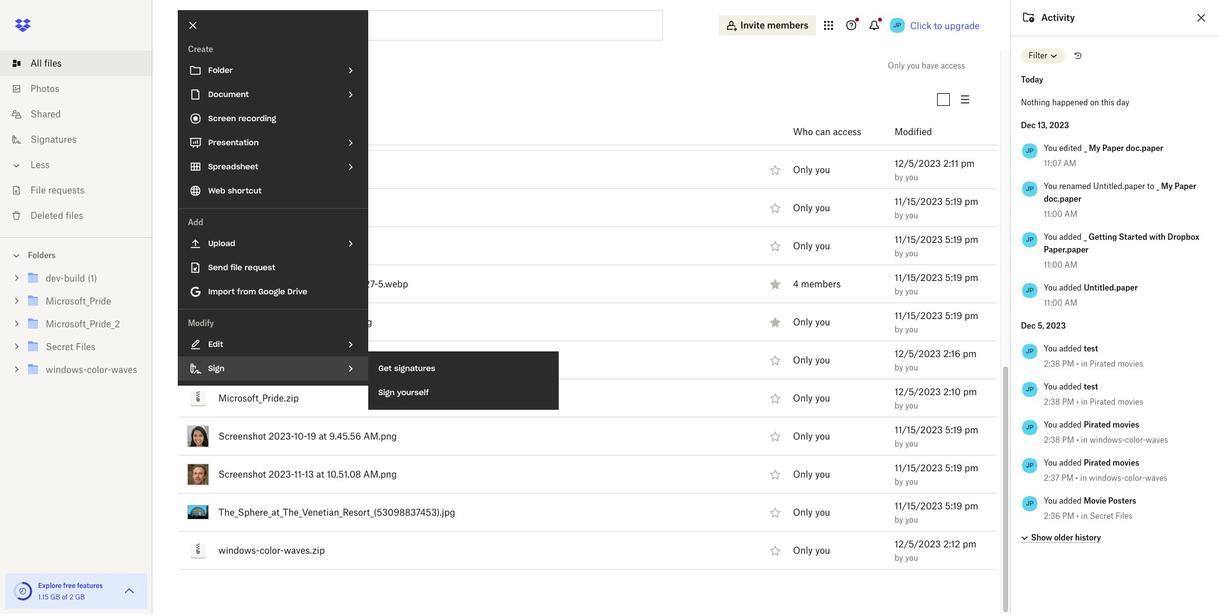 Task type: locate. For each thing, give the bounding box(es) containing it.
only inside "name dev-build (1).zip, modified 12/5/2023 2:11 pm," element
[[793, 165, 813, 175]]

create
[[188, 44, 213, 54]]

add to starred image inside name windows-color-waves.zip, modified 12/5/2023 2:12 pm, element
[[768, 543, 783, 559]]

11/15/2023 5:19 pm by you inside name db165f6aaa73d95c9004256537e7037b-uncropped_scaled_within_1536_1152.webp, modified 11/15/2023 5:19 pm, element
[[895, 120, 979, 144]]

waves.zip
[[284, 545, 325, 556]]

shared link
[[10, 102, 152, 127]]

to up "with"
[[1147, 182, 1155, 191]]

2 horizontal spatial files
[[199, 57, 229, 75]]

at for 10.51.08
[[316, 469, 325, 480]]

0 vertical spatial doc.paper
[[1126, 144, 1164, 153]]

2 2023- from the top
[[269, 469, 294, 480]]

0 vertical spatial you added test 2:38 pm • in pirated movies
[[1044, 344, 1144, 369]]

11 by from the top
[[895, 477, 904, 487]]

2 vertical spatial _
[[1084, 232, 1087, 242]]

name 1703238.jpg, modified 11/15/2023 5:19 pm, element
[[178, 75, 998, 113]]

12/5/2023 left 2:16
[[895, 348, 941, 359]]

_ left 'getting'
[[1084, 232, 1087, 242]]

only you inside name the_sphere_at_the_venetian_resort_(53098837453).jpg, modified 11/15/2023 5:19 pm, element
[[793, 508, 831, 518]]

am
[[1064, 159, 1077, 168], [1065, 210, 1078, 219], [1065, 260, 1078, 270], [1065, 299, 1078, 308]]

only you inside name microsoft_pride.zip, modified 12/5/2023 2:10 pm, element
[[793, 393, 831, 404]]

1 dec from the top
[[1021, 121, 1036, 130]]

_ inside the _ getting started with dropbox paper.paper
[[1084, 232, 1087, 242]]

only you button inside name download.jpeg, modified 11/15/2023 5:19 pm, element
[[793, 240, 831, 254]]

import
[[208, 287, 235, 297]]

less
[[30, 159, 50, 170]]

9 11/15/2023 from the top
[[895, 501, 943, 512]]

pirated
[[1090, 359, 1116, 369], [1090, 398, 1116, 407], [1084, 420, 1111, 430], [1084, 459, 1111, 468]]

only you button inside name screenshot 2023-11-13 at 10.51.08 am.png, modified 11/15/2023 5:19 pm, element
[[793, 468, 831, 482]]

send file request
[[208, 263, 275, 272]]

3 only you from the top
[[793, 203, 831, 214]]

2023- left 19
[[269, 431, 294, 442]]

2 vertical spatial 11:00
[[1044, 299, 1063, 308]]

pm for windows-color-waves.zip
[[963, 539, 977, 550]]

pm for download.jpeg
[[965, 234, 979, 245]]

paper
[[1103, 144, 1124, 153], [1175, 182, 1197, 191]]

1 horizontal spatial doc.paper
[[1126, 144, 1164, 153]]

pm right 2:36
[[1063, 512, 1075, 521]]

2 screenshot from the top
[[218, 469, 266, 480]]

test up you added pirated movies 2:38 pm • in windows-color-waves
[[1084, 382, 1098, 392]]

1 vertical spatial 11:00
[[1044, 260, 1063, 270]]

1 vertical spatial untitled.paper
[[1084, 283, 1138, 293]]

pm inside you added pirated movies 2:37 pm • in windows-color-waves
[[1062, 474, 1074, 483]]

sign yourself
[[379, 388, 429, 398]]

1 vertical spatial to
[[1147, 182, 1155, 191]]

5 by from the top
[[895, 249, 904, 258]]

all files list item
[[0, 51, 152, 76]]

paper up 'dropbox'
[[1175, 182, 1197, 191]]

only inside name windows-color-waves.zip, modified 12/5/2023 2:12 pm, element
[[793, 546, 813, 557]]

1 vertical spatial 11:00 am
[[1044, 260, 1078, 270]]

11:00 am up the you added
[[1044, 210, 1078, 219]]

11:00
[[1044, 210, 1063, 219], [1044, 260, 1063, 270], [1044, 299, 1063, 308]]

12/5/2023 for 12/5/2023 2:16 pm
[[895, 348, 941, 359]]

presentation
[[208, 138, 259, 147]]

doc.paper down the renamed
[[1044, 194, 1082, 204]]

features
[[77, 582, 103, 590]]

color- inside you added pirated movies 2:37 pm • in windows-color-waves
[[1125, 474, 1145, 483]]

3 11/15/2023 from the top
[[895, 196, 943, 207]]

by inside 12/5/2023 2:12 pm by you
[[895, 554, 904, 563]]

1 vertical spatial 2023
[[1046, 321, 1066, 331]]

5 added from the top
[[1060, 420, 1082, 430]]

2023 right the 5,
[[1046, 321, 1066, 331]]

renamed
[[1060, 182, 1092, 191]]

0 vertical spatial 2023-
[[269, 431, 294, 442]]

0 horizontal spatial doc.paper
[[1044, 194, 1082, 204]]

1 by from the top
[[895, 58, 904, 68]]

only you inside name screenshot 2023-10-19 at 9.45.56 am.png, modified 11/15/2023 5:19 pm, element
[[793, 431, 831, 442]]

11/15/2023 5:19 pm by you inside name the_sphere_at_the_venetian_resort_(53098837453).jpg, modified 11/15/2023 5:19 pm, element
[[895, 501, 979, 525]]

request
[[245, 263, 275, 272]]

11/15/2023 for the_sphere_at_the_venetian_resort_(53098837453).jpg
[[895, 501, 943, 512]]

1 vertical spatial _
[[1157, 182, 1160, 191]]

all files link
[[10, 51, 152, 76]]

12/5/2023 inside 12/5/2023 2:11 pm by you
[[895, 158, 941, 169]]

only you button inside name microsoft_pride.zip, modified 12/5/2023 2:10 pm, element
[[793, 392, 831, 406]]

pm inside 12/5/2023 2:12 pm by you
[[963, 539, 977, 550]]

0 vertical spatial color-
[[1125, 436, 1146, 445]]

1 11/15/2023 5:19 pm by you from the top
[[895, 120, 979, 144]]

2 test from the top
[[1084, 382, 1098, 392]]

2 gb from the left
[[75, 594, 85, 601]]

download.jpeg
[[218, 240, 280, 251]]

only you button inside name download (1).jpeg, modified 11/15/2023 5:19 pm, element
[[793, 201, 831, 215]]

dev-build (1).zip
[[218, 164, 285, 175]]

screenshot right /screenshot 2023-11-13 at 10.51.08 am.png image
[[218, 469, 266, 480]]

added inside "you added untitled.paper 11:00 am"
[[1060, 283, 1082, 293]]

1 gb from the left
[[50, 594, 60, 601]]

9 you from the top
[[1044, 497, 1058, 506]]

you added test 2:38 pm • in pirated movies up you added pirated movies 2:38 pm • in windows-color-waves
[[1044, 382, 1144, 407]]

0 vertical spatial paper
[[1103, 144, 1124, 153]]

4 only you button from the top
[[793, 240, 831, 254]]

2:36
[[1044, 512, 1061, 521]]

all up photos
[[30, 58, 42, 69]]

11 only you from the top
[[793, 546, 831, 557]]

files down file requests 'link'
[[66, 210, 83, 221]]

color- inside you added pirated movies 2:38 pm • in windows-color-waves
[[1125, 436, 1146, 445]]

dropbox image
[[10, 13, 36, 38]]

file
[[230, 263, 242, 272]]

4 11/15/2023 5:19 pm by you from the top
[[895, 272, 979, 296]]

2 11/15/2023 5:19 pm by you from the top
[[895, 196, 979, 220]]

10 only you from the top
[[793, 508, 831, 518]]

• inside you added pirated movies 2:37 pm • in windows-color-waves
[[1076, 474, 1079, 483]]

1 only you from the top
[[793, 127, 831, 137]]

my right edited
[[1089, 144, 1101, 153]]

/download.jpeg image
[[187, 235, 209, 257]]

5 you from the top
[[1044, 344, 1058, 354]]

waves
[[1146, 436, 1169, 445], [1145, 474, 1168, 483]]

click to upgrade link
[[910, 20, 980, 31]]

5 11/15/2023 5:19 pm by you from the top
[[895, 310, 979, 334]]

5 only you button from the top
[[793, 316, 831, 330]]

menu
[[178, 10, 368, 386], [368, 352, 559, 410]]

2:11
[[944, 158, 959, 169]]

waves for you added pirated movies 2:38 pm • in windows-color-waves
[[1146, 436, 1169, 445]]

sign down get
[[379, 388, 395, 398]]

11/15/2023 5:19 pm by you inside name istockphoto-610015062-612x612.jpg, modified 11/15/2023 5:19 pm, element
[[895, 310, 979, 334]]

by for istockphoto-610015062-612x612.jpg
[[895, 325, 904, 334]]

untitled.paper down you edited _ my paper doc.paper 11:07 am
[[1094, 182, 1145, 191]]

1 vertical spatial you added test 2:38 pm • in pirated movies
[[1044, 382, 1144, 407]]

pm for inflatable-pants-today-inline-200227-5.webp
[[965, 272, 979, 283]]

only you button inside name the_sphere_at_the_venetian_resort_(53098837453).jpg, modified 11/15/2023 5:19 pm, element
[[793, 506, 831, 520]]

paper up you renamed untitled.paper to
[[1103, 144, 1124, 153]]

group
[[0, 265, 152, 391]]

files down create
[[199, 57, 229, 75]]

0 vertical spatial dec
[[1021, 121, 1036, 130]]

added inside you added pirated movies 2:38 pm • in windows-color-waves
[[1060, 420, 1082, 430]]

sign for sign
[[208, 364, 225, 373]]

movie
[[1084, 497, 1107, 506]]

1 am.png from the top
[[364, 431, 397, 442]]

only inside name the_sphere_at_the_venetian_resort_(53098837453).jpg, modified 11/15/2023 5:19 pm, element
[[793, 508, 813, 518]]

1 added from the top
[[1060, 232, 1082, 242]]

remove from starred image
[[768, 277, 783, 292]]

8 11/15/2023 from the top
[[895, 463, 943, 474]]

this
[[1102, 98, 1115, 107]]

11/15/2023 for download.jpeg
[[895, 234, 943, 245]]

6 you from the top
[[1044, 382, 1058, 392]]

11/15/2023 5:19 pm by you for inflatable-pants-today-inline-200227-5.webp
[[895, 272, 979, 296]]

in for you added movie posters 2:36 pm • in secret files
[[1081, 512, 1088, 521]]

only you button inside name windows-color-waves.zip, modified 12/5/2023 2:12 pm, element
[[793, 544, 831, 558]]

screenshot
[[218, 431, 266, 442], [218, 469, 266, 480]]

0 vertical spatial am.png
[[364, 431, 397, 442]]

you added test 2:38 pm • in pirated movies
[[1044, 344, 1144, 369], [1044, 382, 1144, 407]]

test down "you added untitled.paper 11:00 am"
[[1084, 344, 1098, 354]]

name download (1).jpeg, modified 11/15/2023 5:19 pm, element
[[178, 189, 998, 227]]

by inside name download (1).jpeg, modified 11/15/2023 5:19 pm, element
[[895, 211, 904, 220]]

add to starred image
[[768, 162, 783, 178], [768, 239, 783, 254], [768, 467, 783, 482], [768, 543, 783, 559]]

1 you added test 2:38 pm • in pirated movies from the top
[[1044, 344, 1144, 369]]

11/15/2023 for istockphoto-610015062-612x612.jpg
[[895, 310, 943, 321]]

only you inside "name dev-build (1).zip, modified 12/5/2023 2:11 pm," element
[[793, 165, 831, 175]]

0 horizontal spatial all files
[[30, 58, 62, 69]]

by inside name screenshot 2023-10-19 at 9.45.56 am.png, modified 11/15/2023 5:19 pm, element
[[895, 439, 904, 449]]

1 vertical spatial color-
[[1125, 474, 1145, 483]]

only inside name istockphoto-610015062-612x612.jpg, modified 11/15/2023 5:19 pm, element
[[793, 317, 813, 328]]

_ up "with"
[[1157, 182, 1160, 191]]

untitled.paper inside "you added untitled.paper 11:00 am"
[[1084, 283, 1138, 293]]

am.png for screenshot 2023-10-19 at 9.45.56 am.png
[[364, 431, 397, 442]]

deleted files
[[30, 210, 83, 221]]

6 11/15/2023 from the top
[[895, 310, 943, 321]]

add to starred image inside "name dev-build (1).zip, modified 12/5/2023 2:11 pm," element
[[768, 162, 783, 178]]

12/5/2023 for 12/5/2023 2:10 pm
[[895, 387, 941, 397]]

only inside name microsoft_pride.zip, modified 12/5/2023 2:10 pm, element
[[793, 393, 813, 404]]

you inside 12/5/2023 2:11 pm by you
[[906, 172, 919, 182]]

1 horizontal spatial all
[[178, 57, 194, 75]]

download (1).jpeg
[[218, 202, 292, 213]]

windows- inside you added pirated movies 2:37 pm • in windows-color-waves
[[1089, 474, 1125, 483]]

0 vertical spatial 2:38
[[1044, 359, 1060, 369]]

db165f6aaa73d95c9004256537e7037b-uncropped_scaled_within_1536_1152.webp link
[[218, 124, 566, 139]]

11/15/2023 5:19 pm by you for download.jpeg
[[895, 234, 979, 258]]

only you inside name istockphoto-610015062-612x612.jpg, modified 11/15/2023 5:19 pm, element
[[793, 317, 831, 328]]

5:19 for download.jpeg
[[945, 234, 963, 245]]

2:38 up you added pirated movies 2:38 pm • in windows-color-waves
[[1044, 398, 1060, 407]]

0 vertical spatial 2023
[[1050, 121, 1069, 130]]

1 horizontal spatial gb
[[75, 594, 85, 601]]

windows- inside you added pirated movies 2:38 pm • in windows-color-waves
[[1090, 436, 1125, 445]]

• inside you added movie posters 2:36 pm • in secret files
[[1077, 512, 1079, 521]]

1 vertical spatial 2:38
[[1044, 398, 1060, 407]]

1 11:00 am from the top
[[1044, 210, 1078, 219]]

document menu item
[[178, 83, 368, 107]]

members
[[801, 279, 841, 290]]

you renamed untitled.paper to
[[1044, 182, 1157, 191]]

add to starred image for (1).zip
[[768, 162, 783, 178]]

pm
[[965, 82, 979, 92], [965, 120, 979, 131], [961, 158, 975, 169], [965, 196, 979, 207], [965, 234, 979, 245], [965, 272, 979, 283], [965, 310, 979, 321], [963, 348, 977, 359], [963, 387, 977, 397], [965, 425, 979, 435], [965, 463, 979, 474], [965, 501, 979, 512], [963, 539, 977, 550]]

7 by from the top
[[895, 325, 904, 334]]

my inside _ my paper doc.paper
[[1162, 182, 1173, 191]]

only you button inside name screenshot 2023-10-19 at 9.45.56 am.png, modified 11/15/2023 5:19 pm, element
[[793, 430, 831, 444]]

5:19 for istockphoto-610015062-612x612.jpg
[[945, 310, 963, 321]]

free
[[63, 582, 76, 590]]

recents
[[188, 94, 222, 104]]

pm for you added pirated movies 2:38 pm • in windows-color-waves
[[1063, 436, 1075, 445]]

added
[[1060, 232, 1082, 242], [1060, 283, 1082, 293], [1060, 344, 1082, 354], [1060, 382, 1082, 392], [1060, 420, 1082, 430], [1060, 459, 1082, 468], [1060, 497, 1082, 506]]

only you inside name screenshot 2023-11-13 at 10.51.08 am.png, modified 11/15/2023 5:19 pm, element
[[793, 470, 831, 480]]

4 add to starred image from the top
[[768, 429, 783, 444]]

0 horizontal spatial sign
[[208, 364, 225, 373]]

6 by from the top
[[895, 287, 904, 296]]

pm inside you added pirated movies 2:38 pm • in windows-color-waves
[[1063, 436, 1075, 445]]

pm inside 12/5/2023 2:10 pm by you
[[963, 387, 977, 397]]

0 horizontal spatial gb
[[50, 594, 60, 601]]

only for dev-build (1).zip
[[793, 165, 813, 175]]

rewind this folder image
[[1073, 51, 1083, 61]]

only you button inside name istockphoto-610015062-612x612.jpg, modified 11/15/2023 5:19 pm, element
[[793, 316, 831, 330]]

sign down edit
[[208, 364, 225, 373]]

• for you added movie posters 2:36 pm • in secret files
[[1077, 512, 1079, 521]]

close image
[[182, 15, 204, 36]]

7 11/15/2023 from the top
[[895, 425, 943, 435]]

by inside name screenshot 2023-11-13 at 10.51.08 am.png, modified 11/15/2023 5:19 pm, element
[[895, 477, 904, 487]]

0 vertical spatial sign
[[208, 364, 225, 373]]

who can access
[[793, 127, 862, 138]]

shortcut
[[228, 186, 262, 196]]

0 vertical spatial _
[[1084, 144, 1087, 153]]

only you for microsoft_pride.zip
[[793, 393, 831, 404]]

0 horizontal spatial to
[[934, 20, 943, 31]]

• inside you added pirated movies 2:38 pm • in windows-color-waves
[[1077, 436, 1079, 445]]

signatures
[[394, 364, 436, 373]]

7 only you from the top
[[793, 393, 831, 404]]

by inside name istockphoto-610015062-612x612.jpg, modified 11/15/2023 5:19 pm, element
[[895, 325, 904, 334]]

2 added from the top
[[1060, 283, 1082, 293]]

only you inside name download (1).jpeg, modified 11/15/2023 5:19 pm, element
[[793, 203, 831, 214]]

0 vertical spatial my
[[1089, 144, 1101, 153]]

2 2:38 from the top
[[1044, 398, 1060, 407]]

11:00 am down paper.paper
[[1044, 260, 1078, 270]]

you inside 12/5/2023 2:12 pm by you
[[906, 554, 919, 563]]

doc.paper down day
[[1126, 144, 1164, 153]]

yourself
[[397, 388, 429, 398]]

add to starred image for waves.zip
[[768, 543, 783, 559]]

12 by from the top
[[895, 515, 904, 525]]

7 you from the top
[[1044, 420, 1058, 430]]

1 12/5/2023 from the top
[[895, 158, 941, 169]]

10 by from the top
[[895, 439, 904, 449]]

by for db165f6aaa73d95c9004256537e7037b-uncropped_scaled_within_1536_1152.webp
[[895, 134, 904, 144]]

12/5/2023 inside 12/5/2023 2:12 pm by you
[[895, 539, 941, 550]]

11/15/2023 for screenshot 2023-11-13 at 10.51.08 am.png
[[895, 463, 943, 474]]

1 vertical spatial at
[[316, 469, 325, 480]]

0 vertical spatial untitled.paper
[[1094, 182, 1145, 191]]

3 5:19 from the top
[[945, 196, 963, 207]]

2 by from the top
[[895, 134, 904, 144]]

1 vertical spatial paper
[[1175, 182, 1197, 191]]

pm inside you added movie posters 2:36 pm • in secret files
[[1063, 512, 1075, 521]]

0 vertical spatial to
[[934, 20, 943, 31]]

12/5/2023 down modified
[[895, 158, 941, 169]]

doc.paper inside you edited _ my paper doc.paper 11:07 am
[[1126, 144, 1164, 153]]

1 horizontal spatial paper
[[1175, 182, 1197, 191]]

at right 19
[[319, 431, 327, 442]]

only for download.jpeg
[[793, 241, 813, 252]]

only you for windows-color-waves.zip
[[793, 546, 831, 557]]

2:38 down dec 5, 2023
[[1044, 359, 1060, 369]]

11/15/2023 5:19 pm by you
[[895, 120, 979, 144], [895, 196, 979, 220], [895, 234, 979, 258], [895, 272, 979, 296], [895, 310, 979, 334], [895, 425, 979, 449], [895, 463, 979, 487], [895, 501, 979, 525]]

only you for download.jpeg
[[793, 241, 831, 252]]

11/15/2023 for inflatable-pants-today-inline-200227-5.webp
[[895, 272, 943, 283]]

pants-
[[262, 279, 289, 289]]

1 vertical spatial my
[[1162, 182, 1173, 191]]

9 only you button from the top
[[793, 468, 831, 482]]

1 vertical spatial doc.paper
[[1044, 194, 1082, 204]]

only you inside "name microsoft_pride_2.zip, modified 12/5/2023 2:16 pm," element
[[793, 355, 831, 366]]

2023- for 11-
[[269, 469, 294, 480]]

sign inside menu item
[[208, 364, 225, 373]]

11/15/2023 5:19 pm by you for istockphoto-610015062-612x612.jpg
[[895, 310, 979, 334]]

screenshot down microsoft_pride.zip link
[[218, 431, 266, 442]]

11/15/2023 5:19 pm
[[895, 82, 979, 92]]

color- for you added pirated movies 2:37 pm • in windows-color-waves
[[1125, 474, 1145, 483]]

2 dec from the top
[[1021, 321, 1036, 331]]

all inside list item
[[30, 58, 42, 69]]

in inside you added pirated movies 2:38 pm • in windows-color-waves
[[1081, 436, 1088, 445]]

am.png for screenshot 2023-11-13 at 10.51.08 am.png
[[364, 469, 397, 480]]

list
[[0, 43, 152, 238]]

/1703238.jpg image
[[187, 83, 209, 105]]

1 vertical spatial 2023-
[[269, 469, 294, 480]]

0 horizontal spatial my
[[1089, 144, 1101, 153]]

9 only you from the top
[[793, 470, 831, 480]]

document
[[208, 90, 249, 99]]

1 horizontal spatial files
[[66, 210, 83, 221]]

am up dec 5, 2023
[[1065, 299, 1078, 308]]

you inside "you added untitled.paper 11:00 am"
[[1044, 283, 1058, 293]]

by inside name the_sphere_at_the_venetian_resort_(53098837453).jpg, modified 11/15/2023 5:19 pm, element
[[895, 515, 904, 525]]

dev-build (1).zip link
[[218, 162, 285, 178]]

0 vertical spatial at
[[319, 431, 327, 442]]

all
[[178, 57, 194, 75], [30, 58, 42, 69]]

only inside name download (1).jpeg, modified 11/15/2023 5:19 pm, element
[[793, 203, 813, 214]]

only inside name screenshot 2023-10-19 at 9.45.56 am.png, modified 11/15/2023 5:19 pm, element
[[793, 431, 813, 442]]

11/15/2023 5:19 pm by you for screenshot 2023-11-13 at 10.51.08 am.png
[[895, 463, 979, 487]]

3 only you button from the top
[[793, 201, 831, 215]]

1 11:00 from the top
[[1044, 210, 1063, 219]]

1 add to starred image from the top
[[768, 200, 783, 216]]

2023-
[[269, 431, 294, 442], [269, 469, 294, 480]]

0 vertical spatial access
[[941, 61, 965, 71]]

only for db165f6aaa73d95c9004256537e7037b-uncropped_scaled_within_1536_1152.webp
[[793, 127, 813, 137]]

in for you added pirated movies 2:37 pm • in windows-color-waves
[[1081, 474, 1087, 483]]

test
[[1084, 344, 1098, 354], [1084, 382, 1098, 392]]

/download (1).jpeg image
[[187, 197, 209, 219]]

name the_sphere_at_the_venetian_resort_(53098837453).jpg, modified 11/15/2023 5:19 pm, element
[[178, 494, 998, 532]]

table containing 4570_university_ave____pierre_galant_1.0.jpg
[[160, 0, 998, 570]]

pm inside 12/5/2023 2:11 pm by you
[[961, 158, 975, 169]]

1 vertical spatial screenshot
[[218, 469, 266, 480]]

dec for dec 5, 2023
[[1021, 321, 1036, 331]]

access
[[941, 61, 965, 71], [833, 127, 862, 138]]

pm for microsoft_pride_2.zip
[[963, 348, 977, 359]]

10.51.08
[[327, 469, 361, 480]]

all files up photos
[[30, 58, 62, 69]]

pm inside 12/5/2023 2:16 pm by you
[[963, 348, 977, 359]]

2 add to starred image from the top
[[768, 353, 783, 368]]

2 vertical spatial 2:38
[[1044, 436, 1060, 445]]

6 11/15/2023 5:19 pm by you from the top
[[895, 425, 979, 449]]

2 12/5/2023 from the top
[[895, 348, 941, 359]]

2 add to starred image from the top
[[768, 239, 783, 254]]

by
[[895, 58, 904, 68], [895, 134, 904, 144], [895, 172, 904, 182], [895, 211, 904, 220], [895, 249, 904, 258], [895, 287, 904, 296], [895, 325, 904, 334], [895, 363, 904, 373], [895, 401, 904, 411], [895, 439, 904, 449], [895, 477, 904, 487], [895, 515, 904, 525], [895, 554, 904, 563]]

10 only you button from the top
[[793, 506, 831, 520]]

dec 5, 2023
[[1021, 321, 1066, 331]]

4 add to starred image from the top
[[768, 543, 783, 559]]

0 horizontal spatial all
[[30, 58, 42, 69]]

1 vertical spatial waves
[[1145, 474, 1168, 483]]

2023 right 13,
[[1050, 121, 1069, 130]]

1 vertical spatial dec
[[1021, 321, 1036, 331]]

paper.paper
[[1044, 245, 1089, 255]]

color- for you added pirated movies 2:38 pm • in windows-color-waves
[[1125, 436, 1146, 445]]

close right sidebar image
[[1194, 10, 1209, 25]]

2 you from the top
[[1044, 182, 1058, 191]]

11/15/2023 5:19 pm by you for download (1).jpeg
[[895, 196, 979, 220]]

gb
[[50, 594, 60, 601], [75, 594, 85, 601]]

only inside "name microsoft_pride_2.zip, modified 12/5/2023 2:16 pm," element
[[793, 355, 813, 366]]

added inside you added movie posters 2:36 pm • in secret files
[[1060, 497, 1082, 506]]

add to starred image inside "name microsoft_pride_2.zip, modified 12/5/2023 2:16 pm," element
[[768, 353, 783, 368]]

by for screenshot 2023-11-13 at 10.51.08 am.png
[[895, 477, 904, 487]]

1 vertical spatial sign
[[379, 388, 395, 398]]

only
[[888, 61, 905, 71], [793, 127, 813, 137], [793, 165, 813, 175], [793, 203, 813, 214], [793, 241, 813, 252], [793, 317, 813, 328], [793, 355, 813, 366], [793, 393, 813, 404], [793, 431, 813, 442], [793, 470, 813, 480], [793, 508, 813, 518], [793, 546, 813, 557]]

doc.paper inside _ my paper doc.paper
[[1044, 194, 1082, 204]]

11/15/2023 5:19 pm by you inside name screenshot 2023-10-19 at 9.45.56 am.png, modified 11/15/2023 5:19 pm, element
[[895, 425, 979, 449]]

by for dev-build (1).zip
[[895, 172, 904, 182]]

0 vertical spatial screenshot
[[218, 431, 266, 442]]

1 only you button from the top
[[793, 125, 831, 139]]

the_sphere_at_the_venetian_resort_(53098837453).jpg
[[218, 507, 455, 518]]

10-
[[294, 431, 307, 442]]

you inside 12/5/2023 2:16 pm by you
[[906, 363, 919, 373]]

name microsoft_pride.zip, modified 12/5/2023 2:10 pm, element
[[178, 380, 998, 418]]

pm for istockphoto-610015062-612x612.jpg
[[965, 310, 979, 321]]

/4570_university_ave____pierre_galant_1.0.jpg image
[[187, 48, 209, 63]]

at for 9.45.56
[[319, 431, 327, 442]]

only you inside name download.jpeg, modified 11/15/2023 5:19 pm, element
[[793, 241, 831, 252]]

12/5/2023 left 2:12
[[895, 539, 941, 550]]

pm for screenshot 2023-11-13 at 10.51.08 am.png
[[965, 463, 979, 474]]

1 2:38 from the top
[[1044, 359, 1060, 369]]

microsoft_pride_2.zip link
[[218, 353, 308, 368]]

dec left 13,
[[1021, 121, 1036, 130]]

11/15/2023 5:19 pm by you inside name inflatable-pants-today-inline-200227-5.webp, modified 11/15/2023 5:19 pm, element
[[895, 272, 979, 296]]

3 2:38 from the top
[[1044, 436, 1060, 445]]

5 only you from the top
[[793, 317, 831, 328]]

5,
[[1038, 321, 1045, 331]]

12/5/2023 2:12 pm by you
[[895, 539, 977, 563]]

files for deleted files link
[[66, 210, 83, 221]]

4 by from the top
[[895, 211, 904, 220]]

1 vertical spatial test
[[1084, 382, 1098, 392]]

import from google drive
[[208, 287, 307, 297]]

4 5:19 from the top
[[945, 234, 963, 245]]

_ right edited
[[1084, 144, 1087, 153]]

menu containing get signatures
[[368, 352, 559, 410]]

sign for sign yourself
[[379, 388, 395, 398]]

today
[[1021, 75, 1044, 84]]

in
[[1081, 359, 1088, 369], [1081, 398, 1088, 407], [1081, 436, 1088, 445], [1081, 474, 1087, 483], [1081, 512, 1088, 521]]

name dev-build (1).zip, modified 12/5/2023 2:11 pm, element
[[178, 151, 998, 189]]

1703238.jpg link
[[218, 86, 271, 101]]

only you button for download.jpeg
[[793, 240, 831, 254]]

only for istockphoto-610015062-612x612.jpg
[[793, 317, 813, 328]]

am up the you added
[[1065, 210, 1078, 219]]

0 vertical spatial 11:00
[[1044, 210, 1063, 219]]

11 only you button from the top
[[793, 544, 831, 558]]

windows-
[[1090, 436, 1125, 445], [1089, 474, 1125, 483], [218, 545, 260, 556]]

0 vertical spatial test
[[1084, 344, 1098, 354]]

11/15/2023 5:19 pm by you inside name download (1).jpeg, modified 11/15/2023 5:19 pm, element
[[895, 196, 979, 220]]

9 5:19 from the top
[[945, 501, 963, 512]]

add to starred image for screenshot 2023-10-19 at 9.45.56 am.png
[[768, 429, 783, 444]]

my up "with"
[[1162, 182, 1173, 191]]

download.jpeg link
[[218, 239, 280, 254]]

6 only you button from the top
[[793, 354, 831, 368]]

12/5/2023 inside 12/5/2023 2:16 pm by you
[[895, 348, 941, 359]]

(1).jpeg
[[262, 202, 292, 213]]

only you button for db165f6aaa73d95c9004256537e7037b-uncropped_scaled_within_1536_1152.webp
[[793, 125, 831, 139]]

table
[[160, 0, 998, 570]]

1 11/15/2023 from the top
[[895, 82, 943, 92]]

2023- left 13
[[269, 469, 294, 480]]

7 added from the top
[[1060, 497, 1082, 506]]

only you button
[[793, 125, 831, 139], [793, 163, 831, 177], [793, 201, 831, 215], [793, 240, 831, 254], [793, 316, 831, 330], [793, 354, 831, 368], [793, 392, 831, 406], [793, 430, 831, 444], [793, 468, 831, 482], [793, 506, 831, 520], [793, 544, 831, 558]]

6 only you from the top
[[793, 355, 831, 366]]

0 horizontal spatial files
[[44, 58, 62, 69]]

0 vertical spatial 11:00 am
[[1044, 210, 1078, 219]]

6 added from the top
[[1060, 459, 1082, 468]]

you added test 2:38 pm • in pirated movies down dec 5, 2023
[[1044, 344, 1144, 369]]

7 11/15/2023 5:19 pm by you from the top
[[895, 463, 979, 487]]

you edited _ my paper doc.paper 11:07 am
[[1044, 144, 1164, 168]]

12/5/2023 for 12/5/2023 2:12 pm
[[895, 539, 941, 550]]

at right 13
[[316, 469, 325, 480]]

1703238.jpg
[[218, 88, 271, 99]]

gb left of
[[50, 594, 60, 601]]

11:00 for _ getting started with dropbox paper.paper
[[1044, 260, 1063, 270]]

7 only you button from the top
[[793, 392, 831, 406]]

less image
[[10, 159, 23, 172]]

remove from starred image
[[768, 315, 783, 330]]

only you button for istockphoto-610015062-612x612.jpg
[[793, 316, 831, 330]]

0 horizontal spatial access
[[833, 127, 862, 138]]

am.png right 9.45.56 at the bottom of page
[[364, 431, 397, 442]]

3 by from the top
[[895, 172, 904, 182]]

add to starred image
[[768, 200, 783, 216], [768, 353, 783, 368], [768, 391, 783, 406], [768, 429, 783, 444], [768, 505, 783, 521]]

only you for dev-build (1).zip
[[793, 165, 831, 175]]

am down edited
[[1064, 159, 1077, 168]]

only you for db165f6aaa73d95c9004256537e7037b-uncropped_scaled_within_1536_1152.webp
[[793, 127, 831, 137]]

4 12/5/2023 from the top
[[895, 539, 941, 550]]

you inside name inflatable-pants-today-inline-200227-5.webp, modified 11/15/2023 5:19 pm, element
[[906, 287, 919, 296]]

all down create
[[178, 57, 194, 75]]

pm down dec 5, 2023
[[1063, 359, 1075, 369]]

untitled.paper down the _ getting started with dropbox paper.paper
[[1084, 283, 1138, 293]]

access right the can
[[833, 127, 862, 138]]

3 add to starred image from the top
[[768, 467, 783, 482]]

1 horizontal spatial sign
[[379, 388, 395, 398]]

1 vertical spatial am.png
[[364, 469, 397, 480]]

8 you from the top
[[1044, 459, 1058, 468]]

9 by from the top
[[895, 401, 904, 411]]

access right have
[[941, 61, 965, 71]]

1 horizontal spatial my
[[1162, 182, 1173, 191]]

list containing all files
[[0, 43, 152, 238]]

only you button inside "name microsoft_pride_2.zip, modified 12/5/2023 2:16 pm," element
[[793, 354, 831, 368]]

2 am.png from the top
[[364, 469, 397, 480]]

8 5:19 from the top
[[945, 463, 963, 474]]

get
[[379, 364, 392, 373]]

3 add to starred image from the top
[[768, 391, 783, 406]]

/istockphoto 610015062 612x612.jpg image
[[187, 312, 209, 333]]

2 5:19 from the top
[[945, 120, 963, 131]]

all files down create
[[178, 57, 229, 75]]

7 5:19 from the top
[[945, 425, 963, 435]]

am inside you edited _ my paper doc.paper 11:07 am
[[1064, 159, 1077, 168]]

4 members
[[793, 279, 841, 290]]

by inside name db165f6aaa73d95c9004256537e7037b-uncropped_scaled_within_1536_1152.webp, modified 11/15/2023 5:19 pm, element
[[895, 134, 904, 144]]

db165f6aaa73d95c9004256537e7037b-uncropped_scaled_within_1536_1152.webp
[[218, 126, 566, 137]]

by for download (1).jpeg
[[895, 211, 904, 220]]

• for you added pirated movies 2:38 pm • in windows-color-waves
[[1077, 436, 1079, 445]]

only you have access
[[888, 61, 965, 71]]

name 4570_university_ave____pierre_galant_1.0.jpg, modified 11/15/2023 5:19 pm, element
[[178, 37, 998, 75]]

5 11/15/2023 from the top
[[895, 272, 943, 283]]

1 test from the top
[[1084, 344, 1098, 354]]

screenshot 2023-11-13 at 10.51.08 am.png link
[[218, 467, 397, 482]]

12/5/2023 left 2:10
[[895, 387, 941, 397]]

name windows-color-waves.zip, modified 12/5/2023 2:12 pm, element
[[178, 532, 998, 570]]

by inside name 4570_university_ave____pierre_galant_1.0.jpg, modified 11/15/2023 5:19 pm, element
[[895, 58, 904, 68]]

/inflatable pants today inline 200227 5.webp image
[[191, 273, 205, 295]]

only inside name db165f6aaa73d95c9004256537e7037b-uncropped_scaled_within_1536_1152.webp, modified 11/15/2023 5:19 pm, element
[[793, 127, 813, 137]]

gb right 2 at bottom left
[[75, 594, 85, 601]]

5 add to starred image from the top
[[768, 505, 783, 521]]

only you button for screenshot 2023-11-13 at 10.51.08 am.png
[[793, 468, 831, 482]]

db165f6aaa73d95c9004256537e7037b-
[[218, 126, 391, 137]]

files up photos
[[44, 58, 62, 69]]

by inside name inflatable-pants-today-inline-200227-5.webp, modified 11/15/2023 5:19 pm, element
[[895, 287, 904, 296]]

only you inside name windows-color-waves.zip, modified 12/5/2023 2:12 pm, element
[[793, 546, 831, 557]]

_ for with
[[1084, 232, 1087, 242]]

11:00 inside "you added untitled.paper 11:00 am"
[[1044, 299, 1063, 308]]

11/15/2023 for download (1).jpeg
[[895, 196, 943, 207]]

1 you from the top
[[1044, 144, 1058, 153]]

only for windows-color-waves.zip
[[793, 546, 813, 557]]

4 only you from the top
[[793, 241, 831, 252]]

to
[[934, 20, 943, 31], [1147, 182, 1155, 191]]

2:38 up 2:37
[[1044, 436, 1060, 445]]

add to starred image inside name screenshot 2023-10-19 at 9.45.56 am.png, modified 11/15/2023 5:19 pm, element
[[768, 429, 783, 444]]

to right click
[[934, 20, 943, 31]]

file requests link
[[10, 178, 152, 203]]

3 12/5/2023 from the top
[[895, 387, 941, 397]]

only inside name download.jpeg, modified 11/15/2023 5:19 pm, element
[[793, 241, 813, 252]]

11:00 up dec 5, 2023
[[1044, 299, 1063, 308]]

all files inside list item
[[30, 58, 62, 69]]

only for screenshot 2023-11-13 at 10.51.08 am.png
[[793, 470, 813, 480]]

13 by from the top
[[895, 554, 904, 563]]

11:00 for _ my paper doc.paper
[[1044, 210, 1063, 219]]

istockphoto-610015062-612x612.jpg link
[[218, 315, 372, 330]]

1 2023- from the top
[[269, 431, 294, 442]]

pm up you added pirated movies 2:37 pm • in windows-color-waves
[[1063, 436, 1075, 445]]

11:00 up the you added
[[1044, 210, 1063, 219]]

doc.paper
[[1126, 144, 1164, 153], [1044, 194, 1082, 204]]

1 screenshot from the top
[[218, 431, 266, 442]]

11:00 down paper.paper
[[1044, 260, 1063, 270]]

only you button inside name db165f6aaa73d95c9004256537e7037b-uncropped_scaled_within_1536_1152.webp, modified 11/15/2023 5:19 pm, element
[[793, 125, 831, 139]]

untitled.paper for renamed
[[1094, 182, 1145, 191]]

0 horizontal spatial paper
[[1103, 144, 1124, 153]]

by for screenshot 2023-10-19 at 9.45.56 am.png
[[895, 439, 904, 449]]

upgrade
[[945, 20, 980, 31]]

pm for db165f6aaa73d95c9004256537e7037b-uncropped_scaled_within_1536_1152.webp
[[965, 120, 979, 131]]

only for the_sphere_at_the_venetian_resort_(53098837453).jpg
[[793, 508, 813, 518]]

11/15/2023 5:19 pm by you for screenshot 2023-10-19 at 9.45.56 am.png
[[895, 425, 979, 449]]

0 vertical spatial waves
[[1146, 436, 1169, 445]]

add to starred image inside name the_sphere_at_the_venetian_resort_(53098837453).jpg, modified 11/15/2023 5:19 pm, element
[[768, 505, 783, 521]]

2 vertical spatial windows-
[[218, 545, 260, 556]]

dec left the 5,
[[1021, 321, 1036, 331]]

only you button for the_sphere_at_the_venetian_resort_(53098837453).jpg
[[793, 506, 831, 520]]

am.png right 10.51.08
[[364, 469, 397, 480]]

4 you from the top
[[1044, 283, 1058, 293]]

1 vertical spatial windows-
[[1089, 474, 1125, 483]]

12/5/2023 2:16 pm by you
[[895, 348, 977, 373]]

0 vertical spatial windows-
[[1090, 436, 1125, 445]]

add to starred image for microsoft_pride.zip
[[768, 391, 783, 406]]

am down paper.paper
[[1065, 260, 1078, 270]]

2 only you button from the top
[[793, 163, 831, 177]]

pm right 2:37
[[1062, 474, 1074, 483]]

6 5:19 from the top
[[945, 310, 963, 321]]

4 11/15/2023 from the top
[[895, 234, 943, 245]]



Task type: describe. For each thing, give the bounding box(es) containing it.
started
[[1119, 232, 1148, 242]]

5.webp
[[378, 279, 408, 289]]

3 added from the top
[[1060, 344, 1082, 354]]

posters
[[1109, 497, 1137, 506]]

waves for you added pirated movies 2:37 pm • in windows-color-waves
[[1145, 474, 1168, 483]]

5:19 for db165f6aaa73d95c9004256537e7037b-uncropped_scaled_within_1536_1152.webp
[[945, 120, 963, 131]]

4 members button
[[793, 278, 841, 292]]

pirated inside you added pirated movies 2:37 pm • in windows-color-waves
[[1084, 459, 1111, 468]]

pm up you added pirated movies 2:38 pm • in windows-color-waves
[[1063, 398, 1075, 407]]

12/5/2023 2:11 pm by you
[[895, 158, 975, 182]]

dec for dec 13, 2023
[[1021, 121, 1036, 130]]

name screenshot 2023-10-19 at 9.45.56 am.png, modified 11/15/2023 5:19 pm, element
[[178, 418, 998, 456]]

edited
[[1060, 144, 1082, 153]]

/screenshot 2023-10-19 at 9.45.56 am.png image
[[187, 426, 209, 447]]

web shortcut
[[208, 186, 262, 196]]

dec 13, 2023
[[1021, 121, 1069, 130]]

pm for dev-build (1).zip
[[961, 158, 975, 169]]

11/15/2023 for screenshot 2023-10-19 at 9.45.56 am.png
[[895, 425, 943, 435]]

9.45.56
[[329, 431, 361, 442]]

11:00 am for _ getting started with dropbox paper.paper
[[1044, 260, 1078, 270]]

menu containing create
[[178, 10, 368, 386]]

with
[[1150, 232, 1166, 242]]

in for you added pirated movies 2:38 pm • in windows-color-waves
[[1081, 436, 1088, 445]]

1 5:19 from the top
[[945, 82, 963, 92]]

click to upgrade
[[910, 20, 980, 31]]

upload menu item
[[178, 232, 368, 256]]

by for download.jpeg
[[895, 249, 904, 258]]

11/15/2023 5:19 pm by you for db165f6aaa73d95c9004256537e7037b-uncropped_scaled_within_1536_1152.webp
[[895, 120, 979, 144]]

edit menu item
[[178, 333, 368, 357]]

have
[[922, 61, 939, 71]]

windows- for 2:37 pm
[[1089, 474, 1125, 483]]

today-
[[289, 279, 316, 289]]

nothing
[[1021, 98, 1050, 107]]

my inside you edited _ my paper doc.paper 11:07 am
[[1089, 144, 1101, 153]]

1 horizontal spatial to
[[1147, 182, 1155, 191]]

screenshot for screenshot 2023-11-13 at 10.51.08 am.png
[[218, 469, 266, 480]]

by for microsoft_pride_2.zip
[[895, 363, 904, 373]]

only you button for dev-build (1).zip
[[793, 163, 831, 177]]

added inside you added pirated movies 2:37 pm • in windows-color-waves
[[1060, 459, 1082, 468]]

you inside you edited _ my paper doc.paper 11:07 am
[[1044, 144, 1058, 153]]

_ my paper doc.paper
[[1044, 182, 1197, 204]]

4570_university_ave____pierre_galant_1.0.jpg link
[[218, 48, 405, 63]]

who
[[793, 127, 813, 138]]

import from google drive menu item
[[178, 280, 368, 304]]

am inside "you added untitled.paper 11:00 am"
[[1065, 299, 1078, 308]]

inflatable-pants-today-inline-200227-5.webp
[[218, 279, 408, 289]]

deleted
[[30, 210, 63, 221]]

on
[[1091, 98, 1099, 107]]

get signatures
[[379, 364, 436, 373]]

you added pirated movies 2:38 pm • in windows-color-waves
[[1044, 420, 1169, 445]]

pm for you added movie posters 2:36 pm • in secret files
[[1063, 512, 1075, 521]]

edit
[[208, 340, 223, 349]]

untitled.paper for added
[[1084, 283, 1138, 293]]

_ inside you edited _ my paper doc.paper 11:07 am
[[1084, 144, 1087, 153]]

only you button for download (1).jpeg
[[793, 201, 831, 215]]

2 vertical spatial color-
[[260, 545, 284, 556]]

paper inside you edited _ my paper doc.paper 11:07 am
[[1103, 144, 1124, 153]]

istockphoto-
[[218, 317, 271, 327]]

screenshot 2023-10-19 at 9.45.56 am.png link
[[218, 429, 397, 444]]

photos
[[30, 83, 59, 94]]

pm for the_sphere_at_the_venetian_resort_(53098837453).jpg
[[965, 501, 979, 512]]

shared
[[30, 109, 61, 119]]

4570_university_ave____pierre_galant_1.0.jpg
[[218, 50, 405, 61]]

1 vertical spatial access
[[833, 127, 862, 138]]

name screenshot 2023-11-13 at 10.51.08 am.png, modified 11/15/2023 5:19 pm, element
[[178, 456, 998, 494]]

2
[[69, 594, 73, 601]]

by you
[[895, 58, 919, 68]]

name inflatable-pants-today-inline-200227-5.webp, modified 11/15/2023 5:19 pm, element
[[178, 266, 998, 304]]

only you for microsoft_pride_2.zip
[[793, 355, 831, 366]]

click
[[910, 20, 932, 31]]

by for windows-color-waves.zip
[[895, 554, 904, 563]]

web shortcut menu item
[[178, 179, 368, 203]]

2:37
[[1044, 474, 1060, 483]]

only you for the_sphere_at_the_venetian_resort_(53098837453).jpg
[[793, 508, 831, 518]]

only for screenshot 2023-10-19 at 9.45.56 am.png
[[793, 431, 813, 442]]

movies inside you added pirated movies 2:37 pm • in windows-color-waves
[[1113, 459, 1140, 468]]

inflatable-pants-today-inline-200227-5.webp link
[[218, 277, 408, 292]]

_ getting started with dropbox paper.paper
[[1044, 232, 1200, 255]]

presentation menu item
[[178, 131, 368, 155]]

by for microsoft_pride.zip
[[895, 401, 904, 411]]

secret
[[1090, 512, 1114, 521]]

uncropped_scaled_within_1536_1152.webp
[[391, 126, 566, 137]]

sign menu item
[[178, 357, 368, 381]]

19
[[307, 431, 316, 442]]

only for download (1).jpeg
[[793, 203, 813, 214]]

inflatable-
[[218, 279, 262, 289]]

only you button for windows-color-waves.zip
[[793, 544, 831, 558]]

you added movie posters 2:36 pm • in secret files
[[1044, 497, 1137, 521]]

download (1).jpeg link
[[218, 200, 292, 216]]

folders button
[[0, 246, 152, 265]]

requests
[[48, 185, 84, 196]]

windows-color-waves.zip link
[[218, 543, 325, 559]]

paper inside _ my paper doc.paper
[[1175, 182, 1197, 191]]

3 you from the top
[[1044, 232, 1058, 242]]

/screenshot 2023-11-13 at 10.51.08 am.png image
[[187, 464, 209, 486]]

1.15
[[38, 594, 49, 601]]

file requests
[[30, 185, 84, 196]]

add to starred image for microsoft_pride_2.zip
[[768, 353, 783, 368]]

2:10
[[944, 387, 961, 397]]

2:12
[[944, 539, 961, 550]]

• for you added pirated movies 2:37 pm • in windows-color-waves
[[1076, 474, 1079, 483]]

you inside you added movie posters 2:36 pm • in secret files
[[1044, 497, 1058, 506]]

add to starred image for download (1).jpeg
[[768, 200, 783, 216]]

drive
[[288, 287, 307, 297]]

recents button
[[178, 89, 232, 110]]

1 horizontal spatial all files
[[178, 57, 229, 75]]

pm for you added pirated movies 2:37 pm • in windows-color-waves
[[1062, 474, 1074, 483]]

2023 for dec 5, 2023
[[1046, 321, 1066, 331]]

name microsoft_pride_2.zip, modified 12/5/2023 2:16 pm, element
[[178, 342, 998, 380]]

name istockphoto-610015062-612x612.jpg, modified 11/15/2023 5:19 pm, element
[[178, 304, 998, 342]]

only you for screenshot 2023-10-19 at 9.45.56 am.png
[[793, 431, 831, 442]]

microsoft_pride.zip link
[[218, 391, 299, 406]]

screenshot 2023-10-19 at 9.45.56 am.png
[[218, 431, 397, 442]]

upload
[[208, 239, 235, 248]]

can
[[816, 127, 831, 138]]

4 added from the top
[[1060, 382, 1082, 392]]

send file request menu item
[[178, 256, 368, 280]]

quota usage element
[[13, 582, 33, 602]]

spreadsheet
[[208, 162, 258, 171]]

by for the_sphere_at_the_venetian_resort_(53098837453).jpg
[[895, 515, 904, 525]]

you inside you added pirated movies 2:37 pm • in windows-color-waves
[[1044, 459, 1058, 468]]

2 you added test 2:38 pm • in pirated movies from the top
[[1044, 382, 1144, 407]]

you inside name 4570_university_ave____pierre_galant_1.0.jpg, modified 11/15/2023 5:19 pm, element
[[906, 58, 919, 68]]

2:38 inside you added pirated movies 2:38 pm • in windows-color-waves
[[1044, 436, 1060, 445]]

/the_sphere_at_the_venetian_resort_(53098837453).jpg image
[[187, 506, 209, 520]]

signatures link
[[10, 127, 152, 152]]

5:19 for screenshot 2023-11-13 at 10.51.08 am.png
[[945, 463, 963, 474]]

explore free features 1.15 gb of 2 gb
[[38, 582, 103, 601]]

11/15/2023 5:19 pm by you for the_sphere_at_the_venetian_resort_(53098837453).jpg
[[895, 501, 979, 525]]

add to starred image for the_sphere_at_the_venetian_resort_(53098837453).jpg
[[768, 505, 783, 521]]

explore
[[38, 582, 62, 590]]

name
[[178, 127, 204, 138]]

you inside 12/5/2023 2:10 pm by you
[[906, 401, 919, 411]]

_ for doc.paper
[[1157, 182, 1160, 191]]

name db165f6aaa73d95c9004256537e7037b-uncropped_scaled_within_1536_1152.webp, modified 11/15/2023 5:19 pm, element
[[178, 113, 998, 151]]

only you for istockphoto-610015062-612x612.jpg
[[793, 317, 831, 328]]

recording
[[238, 114, 276, 123]]

only for microsoft_pride.zip
[[793, 393, 813, 404]]

200227-
[[342, 279, 378, 289]]

spreadsheet menu item
[[178, 155, 368, 179]]

only you for screenshot 2023-11-13 at 10.51.08 am.png
[[793, 470, 831, 480]]

files
[[1116, 512, 1133, 521]]

add to starred image inside name download.jpeg, modified 11/15/2023 5:19 pm, element
[[768, 239, 783, 254]]

screen recording menu item
[[178, 107, 368, 131]]

movies inside you added pirated movies 2:38 pm • in windows-color-waves
[[1113, 420, 1140, 430]]

1 horizontal spatial access
[[941, 61, 965, 71]]

files for all files link
[[44, 58, 62, 69]]

11:07
[[1044, 159, 1062, 168]]

folder menu item
[[178, 58, 368, 83]]

2023 for dec 13, 2023
[[1050, 121, 1069, 130]]

2023- for 10-
[[269, 431, 294, 442]]

pm for download (1).jpeg
[[965, 196, 979, 207]]

of
[[62, 594, 68, 601]]

web
[[208, 186, 225, 196]]

windows-color-waves.zip
[[218, 545, 325, 556]]

/db165f6aaa73d95c9004256537e7037b uncropped_scaled_within_1536_1152.webp image
[[187, 125, 209, 139]]

11/15/2023 for db165f6aaa73d95c9004256537e7037b-uncropped_scaled_within_1536_1152.webp
[[895, 120, 943, 131]]

5:19 for the_sphere_at_the_venetian_resort_(53098837453).jpg
[[945, 501, 963, 512]]

microsoft_pride.zip
[[218, 393, 299, 404]]

you added untitled.paper 11:00 am
[[1044, 283, 1138, 308]]

5:19 for inflatable-pants-today-inline-200227-5.webp
[[945, 272, 963, 283]]

13,
[[1038, 121, 1048, 130]]

windows- inside windows-color-waves.zip link
[[218, 545, 260, 556]]

windows- for 2:38 pm
[[1090, 436, 1125, 445]]

name download.jpeg, modified 11/15/2023 5:19 pm, element
[[178, 227, 998, 266]]

5:19 for screenshot 2023-10-19 at 9.45.56 am.png
[[945, 425, 963, 435]]

deleted files link
[[10, 203, 152, 229]]

google
[[258, 287, 285, 297]]

add to starred image for 11-
[[768, 467, 783, 482]]

name button
[[178, 125, 762, 140]]

5:19 for download (1).jpeg
[[945, 196, 963, 207]]

only you button for screenshot 2023-10-19 at 9.45.56 am.png
[[793, 430, 831, 444]]

you inside you added pirated movies 2:38 pm • in windows-color-waves
[[1044, 420, 1058, 430]]

612x612.jpg
[[322, 317, 372, 327]]

11:00 am for _ my paper doc.paper
[[1044, 210, 1078, 219]]

by for inflatable-pants-today-inline-200227-5.webp
[[895, 287, 904, 296]]

pirated inside you added pirated movies 2:38 pm • in windows-color-waves
[[1084, 420, 1111, 430]]



Task type: vqa. For each thing, say whether or not it's contained in the screenshot.
the bottom _
yes



